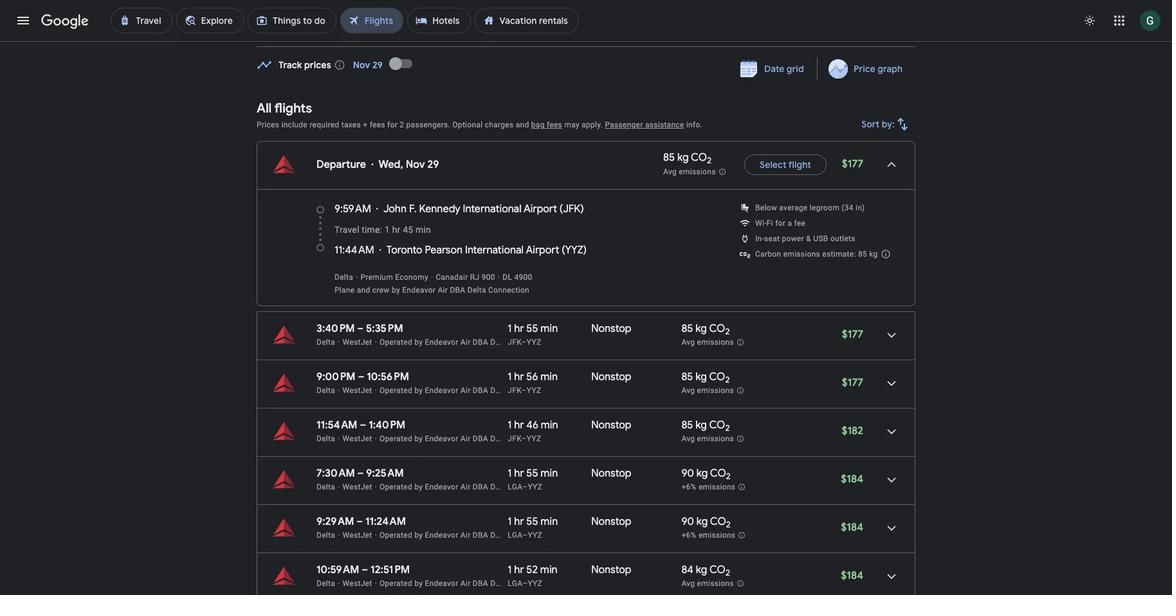 Task type: vqa. For each thing, say whether or not it's contained in the screenshot.
the left Nov
yes



Task type: locate. For each thing, give the bounding box(es) containing it.
1 horizontal spatial for
[[776, 219, 786, 228]]

yyz for 9:25 am
[[528, 483, 543, 492]]

dba for 5:35 pm
[[473, 338, 488, 347]]

55 down 1 hr 46 min jfk – yyz
[[527, 467, 538, 480]]

1 nonstop from the top
[[592, 322, 632, 335]]

international
[[463, 203, 522, 216], [465, 244, 524, 257]]

min right 52
[[540, 564, 558, 577]]

hr inside 1 hr 46 min jfk – yyz
[[514, 419, 524, 432]]

operated down 9:25 am
[[380, 483, 413, 492]]

fees right +
[[370, 120, 385, 129]]

yyz for 1:40 pm
[[527, 434, 542, 443]]

by for 12:51 pm
[[415, 579, 423, 588]]

1 55 from the top
[[527, 322, 538, 335]]

hr left 52
[[514, 564, 524, 577]]

Arrival time: 10:56 PM. text field
[[367, 371, 409, 384]]

1 vertical spatial 90 kg co 2
[[682, 516, 731, 530]]

nonstop for 9:25 am
[[592, 467, 632, 480]]

leaves john f. kennedy international airport at 9:00 pm on wednesday, november 29 and arrives at toronto pearson international airport at 10:56 pm on wednesday, november 29. element
[[317, 371, 409, 384]]

0 vertical spatial 90 kg co 2
[[682, 467, 731, 482]]

optional
[[453, 120, 483, 129]]

1 operated by endeavor air dba delta connection from the top
[[380, 338, 552, 347]]

select
[[760, 159, 787, 171]]

min up total duration 1 hr 52 min. element
[[541, 516, 558, 528]]

29 right learn more about tracked prices icon
[[373, 59, 383, 71]]

avg emissions
[[664, 167, 716, 176], [682, 338, 734, 347], [682, 386, 734, 395], [682, 435, 734, 444], [682, 579, 734, 588]]

passenger assistance button
[[605, 120, 684, 129]]

hr down 1 hr 46 min jfk – yyz
[[514, 467, 524, 480]]

emissions for 10:56 pm
[[697, 386, 734, 395]]

1 90 from the top
[[682, 467, 694, 480]]

1 vertical spatial 177 us dollars text field
[[842, 376, 864, 389]]

+6%
[[682, 483, 697, 492], [682, 531, 697, 540]]

2 vertical spatial $184
[[841, 570, 864, 582]]

operated
[[380, 338, 413, 347], [380, 386, 413, 395], [380, 434, 413, 443], [380, 483, 413, 492], [380, 531, 413, 540], [380, 579, 413, 588]]

Arrival time: 5:35 PM. text field
[[366, 322, 403, 335]]

westjet down 7:30 am – 9:25 am
[[343, 483, 372, 492]]

1 total duration 1 hr 55 min. element from the top
[[508, 322, 592, 337]]

0 vertical spatial international
[[463, 203, 522, 216]]

4 nonstop from the top
[[592, 467, 632, 480]]

crew
[[373, 286, 390, 295]]

9:00 pm – 10:56 pm
[[317, 371, 409, 384]]

4 operated by endeavor air dba delta connection from the top
[[380, 483, 552, 492]]

55 up 56
[[527, 322, 538, 335]]

+6% emissions for 9:25 am
[[682, 483, 736, 492]]

carry-
[[555, 10, 582, 21]]

7:30 am – 9:25 am
[[317, 467, 404, 480]]

co for 9:29 am – 11:24 am
[[710, 516, 726, 528]]

1 hr 55 min lga – yyz for 11:24 am
[[508, 516, 558, 540]]

$177
[[842, 158, 864, 171], [842, 328, 864, 341], [842, 376, 864, 389]]

0 vertical spatial +6%
[[682, 483, 697, 492]]

Departure time: 9:29 AM. text field
[[317, 516, 354, 528]]

1 vertical spatial airport
[[526, 244, 560, 257]]

total duration 1 hr 55 min. element up total duration 1 hr 56 min. element
[[508, 322, 592, 337]]

date
[[765, 63, 785, 75]]

– down 46 at the bottom left of the page
[[522, 434, 527, 443]]

85 for 1 hr 46 min
[[682, 419, 693, 432]]

dba for 11:24 am
[[473, 531, 488, 540]]

0 horizontal spatial and
[[357, 286, 370, 295]]

flight details. leaves john f. kennedy international airport at 11:54 am on wednesday, november 29 and arrives at toronto pearson international airport at 1:40 pm on wednesday, november 29. image
[[877, 416, 907, 447]]

usb
[[814, 234, 829, 243]]

1 177 us dollars text field from the top
[[842, 328, 864, 341]]

1 $184 from the top
[[841, 473, 864, 486]]

co for 10:59 am – 12:51 pm
[[710, 564, 726, 577]]

westjet for 9:29 am
[[343, 531, 372, 540]]

1 horizontal spatial  image
[[498, 273, 500, 282]]

sort
[[862, 118, 880, 130]]

all for all flights
[[257, 100, 272, 116]]

1 horizontal spatial and
[[516, 120, 529, 129]]

min down 1 hr 46 min jfk – yyz
[[541, 467, 558, 480]]

westjet down 10:59 am – 12:51 pm
[[343, 579, 372, 588]]

emissions for 11:24 am
[[699, 531, 736, 540]]

0 horizontal spatial 29
[[373, 59, 383, 71]]

184 us dollars text field left flight details. leaves laguardia airport at 10:59 am on wednesday, november 29 and arrives at toronto pearson international airport at 12:51 pm on wednesday, november 29. image
[[841, 570, 864, 582]]

$177 left flight details. leaves john f. kennedy international airport at 9:00 pm on wednesday, november 29 and arrives at toronto pearson international airport at 10:56 pm on wednesday, november 29. image
[[842, 376, 864, 389]]

Arrival time: 9:25 AM. text field
[[366, 467, 404, 480]]

1 vertical spatial 90
[[682, 516, 694, 528]]

1 vertical spatial nov
[[406, 158, 425, 171]]

kg inside 84 kg co 2
[[696, 564, 708, 577]]

operated down 'arrival time: 11:24 am.' text box at the left of page
[[380, 531, 413, 540]]

yyz inside 1 hr 56 min jfk – yyz
[[527, 386, 542, 395]]

include
[[282, 120, 308, 129]]

1 horizontal spatial fees
[[547, 120, 563, 129]]

flight details. leaves laguardia airport at 9:29 am on wednesday, november 29 and arrives at toronto pearson international airport at 11:24 am on wednesday, november 29. image
[[877, 513, 907, 544]]

leaves john f. kennedy international airport at 3:40 pm on wednesday, november 29 and arrives at toronto pearson international airport at 5:35 pm on wednesday, november 29. element
[[317, 322, 403, 335]]

$177 left flight details. leaves john f. kennedy international airport at 3:40 pm on wednesday, november 29 and arrives at toronto pearson international airport at 5:35 pm on wednesday, november 29. icon
[[842, 328, 864, 341]]

2 $184 from the top
[[841, 521, 864, 534]]

min for 10:56 pm
[[541, 371, 558, 384]]

yyz
[[565, 244, 584, 257], [527, 338, 542, 347], [527, 386, 542, 395], [527, 434, 542, 443], [528, 483, 543, 492], [528, 531, 543, 540], [528, 579, 543, 588]]

total duration 1 hr 55 min. element down 1 hr 46 min jfk – yyz
[[508, 467, 592, 482]]

nov right learn more about tracked prices icon
[[353, 59, 370, 71]]

total duration 1 hr 55 min. element
[[508, 322, 592, 337], [508, 467, 592, 482], [508, 516, 592, 530]]

kg for 11:24 am
[[697, 516, 708, 528]]

all
[[281, 10, 292, 21], [257, 100, 272, 116]]

1 left 56
[[508, 371, 512, 384]]

5 nonstop from the top
[[592, 516, 632, 528]]

2 +6% from the top
[[682, 531, 697, 540]]

yyz inside 1 hr 46 min jfk – yyz
[[527, 434, 542, 443]]

fi
[[767, 219, 774, 228]]

$177 down sort
[[842, 158, 864, 171]]

1 vertical spatial 29
[[428, 158, 439, 171]]

2 vertical spatial 55
[[527, 516, 538, 528]]

4 westjet from the top
[[343, 483, 372, 492]]

1 inside 1 hr 46 min jfk – yyz
[[508, 419, 512, 432]]

1 hr 55 min lga – yyz up 52
[[508, 516, 558, 540]]

 image up plane and crew by endeavor air dba delta connection
[[431, 273, 433, 282]]

hr inside 1 hr 52 min lga – yyz
[[514, 564, 524, 577]]

0 vertical spatial lga
[[508, 483, 523, 492]]

11:54 am
[[317, 419, 358, 432]]

1 1 hr 55 min lga – yyz from the top
[[508, 467, 558, 492]]

184 us dollars text field left "flight details. leaves laguardia airport at 7:30 am on wednesday, november 29 and arrives at toronto pearson international airport at 9:25 am on wednesday, november 29." image
[[841, 473, 864, 486]]

connection up 56
[[511, 338, 552, 347]]

nonstop flight. element for 12:51 pm
[[592, 564, 632, 579]]

0 vertical spatial 1 hr 55 min lga – yyz
[[508, 467, 558, 492]]

westjet
[[343, 338, 372, 347], [343, 386, 372, 395], [343, 434, 372, 443], [343, 483, 372, 492], [343, 531, 372, 540], [343, 579, 372, 588]]

1 vertical spatial all
[[257, 100, 272, 116]]

nov inside find the best price region
[[353, 59, 370, 71]]

connection down 46 at the bottom left of the page
[[511, 434, 552, 443]]

90 kg co 2
[[682, 467, 731, 482], [682, 516, 731, 530]]

– down 56
[[522, 386, 527, 395]]

delta
[[335, 273, 353, 282], [468, 286, 486, 295], [317, 338, 335, 347], [490, 338, 509, 347], [317, 386, 335, 395], [490, 386, 509, 395], [317, 434, 335, 443], [490, 434, 509, 443], [317, 483, 335, 492], [490, 483, 509, 492], [317, 531, 335, 540], [490, 531, 509, 540], [317, 579, 335, 588], [490, 579, 509, 588]]

yyz inside 1 hr 55 min jfk – yyz
[[527, 338, 542, 347]]

all up prices
[[257, 100, 272, 116]]

85 kg co 2 for 1 hr 46 min
[[682, 419, 730, 434]]

find the best price region
[[257, 48, 916, 91]]

carbon emissions estimate: 85 kilograms element
[[756, 250, 878, 259]]

may
[[565, 120, 580, 129]]

5 operated from the top
[[380, 531, 413, 540]]

1 +6% emissions from the top
[[682, 483, 736, 492]]

4 nonstop flight. element from the top
[[592, 467, 632, 482]]

min right 56
[[541, 371, 558, 384]]

jfk inside 1 hr 56 min jfk – yyz
[[508, 386, 522, 395]]

4 operated from the top
[[380, 483, 413, 492]]

jfk for 1 hr 46 min
[[508, 434, 522, 443]]

5 westjet from the top
[[343, 531, 372, 540]]

2 westjet from the top
[[343, 386, 372, 395]]

time:
[[362, 225, 382, 235]]

3 lga from the top
[[508, 579, 523, 588]]

1 vertical spatial lga
[[508, 531, 523, 540]]

0 vertical spatial $184
[[841, 473, 864, 486]]

hr left 46 at the bottom left of the page
[[514, 419, 524, 432]]

90 kg co 2 for 9:25 am
[[682, 467, 731, 482]]

endeavor
[[402, 286, 436, 295], [425, 338, 459, 347], [425, 386, 459, 395], [425, 434, 459, 443], [425, 483, 459, 492], [425, 531, 459, 540], [425, 579, 459, 588]]

0 vertical spatial all
[[281, 10, 292, 21]]

56
[[527, 371, 538, 384]]

182 US dollars text field
[[842, 425, 864, 438]]

29 down passengers.
[[428, 158, 439, 171]]

passengers.
[[406, 120, 451, 129]]

0 horizontal spatial all
[[257, 100, 272, 116]]

85 kg co 2
[[664, 152, 712, 166], [682, 322, 730, 337], [682, 371, 730, 386], [682, 419, 730, 434]]

0 vertical spatial 184 us dollars text field
[[841, 473, 864, 486]]

1 vertical spatial 1 hr 55 min lga – yyz
[[508, 516, 558, 540]]

0 horizontal spatial fees
[[370, 120, 385, 129]]

1 vertical spatial and
[[357, 286, 370, 295]]

westjet for 3:40 pm
[[343, 338, 372, 347]]

9:29 am
[[317, 516, 354, 528]]

westjet down 3:40 pm – 5:35 pm
[[343, 338, 372, 347]]

+6% for 11:24 am
[[682, 531, 697, 540]]

0 horizontal spatial nov
[[353, 59, 370, 71]]

0 vertical spatial 90
[[682, 467, 694, 480]]

1 vertical spatial +6% emissions
[[682, 531, 736, 540]]

lga down total duration 1 hr 52 min. element
[[508, 579, 523, 588]]

westjet down leaves john f. kennedy international airport at 11:54 am on wednesday, november 29 and arrives at toronto pearson international airport at 1:40 pm on wednesday, november 29. element
[[343, 434, 372, 443]]

1 vertical spatial international
[[465, 244, 524, 257]]

2 vertical spatial $177
[[842, 376, 864, 389]]

0 vertical spatial 177 us dollars text field
[[842, 328, 864, 341]]

0 horizontal spatial for
[[387, 120, 398, 129]]

all left filters on the top left of the page
[[281, 10, 292, 21]]

bag inside popup button
[[595, 10, 611, 21]]

0 horizontal spatial bag
[[531, 120, 545, 129]]

3 total duration 1 hr 55 min. element from the top
[[508, 516, 592, 530]]

emissions
[[679, 167, 716, 176], [784, 250, 821, 259], [697, 338, 734, 347], [697, 386, 734, 395], [697, 435, 734, 444], [699, 483, 736, 492], [699, 531, 736, 540], [697, 579, 734, 588]]

operated down arrival time: 10:56 pm. text field
[[380, 386, 413, 395]]

jfk inside 1 hr 46 min jfk – yyz
[[508, 434, 522, 443]]

connection for 9:25 am
[[511, 483, 552, 492]]

– inside 1 hr 55 min jfk – yyz
[[522, 338, 527, 347]]

Departure time: 11:54 AM. text field
[[317, 419, 358, 432]]

kg for 12:51 pm
[[696, 564, 708, 577]]

min inside 1 hr 56 min jfk – yyz
[[541, 371, 558, 384]]

1 left carry-
[[549, 10, 553, 21]]

nonstop for 1:40 pm
[[592, 419, 632, 432]]

operated down arrival time: 12:51 pm. text field
[[380, 579, 413, 588]]

1 horizontal spatial all
[[281, 10, 292, 21]]

1 vertical spatial $184
[[841, 521, 864, 534]]

min inside 1 hr 55 min jfk – yyz
[[541, 322, 558, 335]]

min inside 1 hr 52 min lga – yyz
[[540, 564, 558, 577]]

0 vertical spatial 29
[[373, 59, 383, 71]]

all inside button
[[281, 10, 292, 21]]

nov right 'wed,'
[[406, 158, 425, 171]]

46
[[527, 419, 539, 432]]

55 inside 1 hr 55 min jfk – yyz
[[527, 322, 538, 335]]

1 horizontal spatial bag
[[595, 10, 611, 21]]

lga down 1 hr 46 min jfk – yyz
[[508, 483, 523, 492]]

900
[[482, 273, 495, 282]]

westjet down 9:29 am – 11:24 am
[[343, 531, 372, 540]]

10:59 am – 12:51 pm
[[317, 564, 410, 577]]

– left 12:51 pm in the left of the page
[[362, 564, 368, 577]]

and left crew
[[357, 286, 370, 295]]

1 vertical spatial (
[[562, 244, 565, 257]]

total duration 1 hr 55 min. element up total duration 1 hr 52 min. element
[[508, 516, 592, 530]]

endeavor for 11:24 am
[[425, 531, 459, 540]]

2
[[400, 120, 404, 129], [707, 155, 712, 166], [726, 326, 730, 337], [726, 375, 730, 386], [726, 423, 730, 434], [726, 471, 731, 482], [726, 519, 731, 530], [726, 568, 730, 579]]

0 vertical spatial $177
[[842, 158, 864, 171]]

– left 9:25 am
[[357, 467, 364, 480]]

$184 left "flight details. leaves laguardia airport at 7:30 am on wednesday, november 29 and arrives at toronto pearson international airport at 9:25 am on wednesday, november 29." image
[[841, 473, 864, 486]]

avg for 1 hr 46 min
[[682, 435, 695, 444]]

lga inside 1 hr 52 min lga – yyz
[[508, 579, 523, 588]]

2 vertical spatial lga
[[508, 579, 523, 588]]

hr left 56
[[514, 371, 524, 384]]

lga for 11:24 am
[[508, 531, 523, 540]]

co inside 84 kg co 2
[[710, 564, 726, 577]]

0 horizontal spatial  image
[[431, 273, 433, 282]]

1 left 52
[[508, 564, 512, 577]]

$184 left flight details. leaves laguardia airport at 10:59 am on wednesday, november 29 and arrives at toronto pearson international airport at 12:51 pm on wednesday, november 29. image
[[841, 570, 864, 582]]

dba for 10:56 pm
[[473, 386, 488, 395]]

3 westjet from the top
[[343, 434, 372, 443]]

2 nonstop from the top
[[592, 371, 632, 384]]

air
[[438, 286, 448, 295], [461, 338, 471, 347], [461, 386, 471, 395], [461, 434, 471, 443], [461, 483, 471, 492], [461, 531, 471, 540], [461, 579, 471, 588]]

– right departure time: 9:00 pm. text field
[[358, 371, 364, 384]]

6 nonstop flight. element from the top
[[592, 564, 632, 579]]

3 nonstop flight. element from the top
[[592, 419, 632, 434]]

2 vertical spatial total duration 1 hr 55 min. element
[[508, 516, 592, 530]]

kg
[[678, 152, 689, 164], [870, 250, 878, 259], [696, 322, 707, 335], [696, 371, 707, 384], [696, 419, 707, 432], [697, 467, 708, 480], [697, 516, 708, 528], [696, 564, 708, 577]]

0 vertical spatial +6% emissions
[[682, 483, 736, 492]]

fewer
[[394, 10, 419, 21]]

1 stop or fewer button
[[348, 5, 441, 26]]

6 operated from the top
[[380, 579, 413, 588]]

2 total duration 1 hr 55 min. element from the top
[[508, 467, 592, 482]]

None search field
[[257, 0, 916, 47]]

2 operated by endeavor air dba delta connection from the top
[[380, 386, 552, 395]]

1 lga from the top
[[508, 483, 523, 492]]

jfk inside 1 hr 55 min jfk – yyz
[[508, 338, 522, 347]]

connection for 11:24 am
[[511, 531, 552, 540]]

all flights main content
[[257, 48, 916, 595]]

(
[[560, 203, 563, 216], [562, 244, 565, 257]]

 image
[[431, 273, 433, 282], [498, 273, 500, 282]]

connection for 12:51 pm
[[511, 579, 552, 588]]

(5)
[[321, 10, 333, 21]]

1 inside 1 hr 52 min lga – yyz
[[508, 564, 512, 577]]

dba
[[450, 286, 466, 295], [473, 338, 488, 347], [473, 386, 488, 395], [473, 434, 488, 443], [473, 483, 488, 492], [473, 531, 488, 540], [473, 579, 488, 588]]

– inside 1 hr 52 min lga – yyz
[[523, 579, 528, 588]]

3 operated by endeavor air dba delta connection from the top
[[380, 434, 552, 443]]

min for 5:35 pm
[[541, 322, 558, 335]]

85
[[664, 152, 675, 164], [858, 250, 868, 259], [682, 322, 693, 335], [682, 371, 693, 384], [682, 419, 693, 432]]

1 inside 1 hr 56 min jfk – yyz
[[508, 371, 512, 384]]

co
[[691, 152, 707, 164], [709, 322, 726, 335], [709, 371, 726, 384], [709, 419, 726, 432], [710, 467, 726, 480], [710, 516, 726, 528], [710, 564, 726, 577]]

westjet down 9:00 pm – 10:56 pm at bottom left
[[343, 386, 372, 395]]

hr left 45
[[392, 225, 401, 235]]

55
[[527, 322, 538, 335], [527, 467, 538, 480], [527, 516, 538, 528]]

leaves laguardia airport at 9:29 am on wednesday, november 29 and arrives at toronto pearson international airport at 11:24 am on wednesday, november 29. element
[[317, 516, 406, 528]]

1 horizontal spatial 29
[[428, 158, 439, 171]]

min
[[416, 225, 431, 235], [541, 322, 558, 335], [541, 371, 558, 384], [541, 419, 558, 432], [541, 467, 558, 480], [541, 516, 558, 528], [540, 564, 558, 577]]

1 westjet from the top
[[343, 338, 372, 347]]

5 operated by endeavor air dba delta connection from the top
[[380, 531, 552, 540]]

2 55 from the top
[[527, 467, 538, 480]]

nonstop flight. element
[[592, 322, 632, 337], [592, 371, 632, 385], [592, 419, 632, 434], [592, 467, 632, 482], [592, 516, 632, 530], [592, 564, 632, 579]]

90 for 11:24 am
[[682, 516, 694, 528]]

0 vertical spatial 55
[[527, 322, 538, 335]]

nonstop flight. element for 10:56 pm
[[592, 371, 632, 385]]

hr up 1 hr 52 min lga – yyz
[[514, 516, 524, 528]]

min right 46 at the bottom left of the page
[[541, 419, 558, 432]]

dba for 12:51 pm
[[473, 579, 488, 588]]

– left the arrival time: 5:35 pm. text box
[[357, 322, 364, 335]]

flight details. leaves john f. kennedy international airport at 3:40 pm on wednesday, november 29 and arrives at toronto pearson international airport at 5:35 pm on wednesday, november 29. image
[[877, 320, 907, 351]]

kg for 1:40 pm
[[696, 419, 707, 432]]

9:00 pm
[[317, 371, 356, 384]]

a
[[788, 219, 792, 228]]

$184 for 9:25 am
[[841, 473, 864, 486]]

select flight button
[[745, 149, 827, 180]]

3 55 from the top
[[527, 516, 538, 528]]

1 vertical spatial 184 us dollars text field
[[841, 570, 864, 582]]

westjet for 11:54 am
[[343, 434, 372, 443]]

177 us dollars text field left flight details. leaves john f. kennedy international airport at 3:40 pm on wednesday, november 29 and arrives at toronto pearson international airport at 5:35 pm on wednesday, november 29. icon
[[842, 328, 864, 341]]

1 nonstop flight. element from the top
[[592, 322, 632, 337]]

yyz for 11:24 am
[[528, 531, 543, 540]]

0 vertical spatial airport
[[524, 203, 557, 216]]

connection down 56
[[511, 386, 552, 395]]

85 kg co 2 for 1 hr 55 min
[[682, 322, 730, 337]]

2 $177 from the top
[[842, 328, 864, 341]]

min inside 1 hr 46 min jfk – yyz
[[541, 419, 558, 432]]

air for 9:29 am – 11:24 am
[[461, 531, 471, 540]]

hr down dl 4900
[[514, 322, 524, 335]]

0 vertical spatial nov
[[353, 59, 370, 71]]

flights
[[275, 100, 312, 116]]

1 left 46 at the bottom left of the page
[[508, 419, 512, 432]]

yyz inside 1 hr 52 min lga – yyz
[[528, 579, 543, 588]]

track
[[279, 59, 302, 71]]

55 up 52
[[527, 516, 538, 528]]

1 vertical spatial bag
[[531, 120, 545, 129]]

1 hr 55 min lga – yyz down 1 hr 46 min jfk – yyz
[[508, 467, 558, 492]]

dba for 1:40 pm
[[473, 434, 488, 443]]

emissions for 9:25 am
[[699, 483, 736, 492]]

3 operated from the top
[[380, 434, 413, 443]]

3 $177 from the top
[[842, 376, 864, 389]]

90 for 9:25 am
[[682, 467, 694, 480]]

1 hr 55 min lga – yyz for 9:25 am
[[508, 467, 558, 492]]

international up 900
[[465, 244, 524, 257]]

total duration 1 hr 46 min. element
[[508, 419, 592, 434]]

by
[[392, 286, 400, 295], [415, 338, 423, 347], [415, 386, 423, 395], [415, 434, 423, 443], [415, 483, 423, 492], [415, 531, 423, 540], [415, 579, 423, 588]]

$184 left flight details. leaves laguardia airport at 9:29 am on wednesday, november 29 and arrives at toronto pearson international airport at 11:24 am on wednesday, november 29. icon
[[841, 521, 864, 534]]

nonstop flight. element for 1:40 pm
[[592, 419, 632, 434]]

nonstop for 12:51 pm
[[592, 564, 632, 577]]

Departure time: 7:30 AM. text field
[[317, 467, 355, 480]]

9:25 am
[[366, 467, 404, 480]]

bag left the may
[[531, 120, 545, 129]]

2 nonstop flight. element from the top
[[592, 371, 632, 385]]

2 177 us dollars text field from the top
[[842, 376, 864, 389]]

85 for 1 hr 56 min
[[682, 371, 693, 384]]

1 carry-on bag button
[[541, 5, 633, 26]]

2 +6% emissions from the top
[[682, 531, 736, 540]]

emissions for 5:35 pm
[[697, 338, 734, 347]]

0 vertical spatial (
[[560, 203, 563, 216]]

kg for 9:25 am
[[697, 467, 708, 480]]

1 vertical spatial $177
[[842, 328, 864, 341]]

1 operated from the top
[[380, 338, 413, 347]]

lga up 1 hr 52 min lga – yyz
[[508, 531, 523, 540]]

lga for 12:51 pm
[[508, 579, 523, 588]]

184 US dollars text field
[[841, 473, 864, 486], [841, 570, 864, 582]]

1 $177 from the top
[[842, 158, 864, 171]]

1 184 us dollars text field from the top
[[841, 473, 864, 486]]

Departure time: 9:00 PM. text field
[[317, 371, 356, 384]]

– down 52
[[523, 579, 528, 588]]

1 down 1 hr 46 min jfk – yyz
[[508, 467, 512, 480]]

0 vertical spatial total duration 1 hr 55 min. element
[[508, 322, 592, 337]]

2 lga from the top
[[508, 531, 523, 540]]

for left a
[[776, 219, 786, 228]]

29 inside find the best price region
[[373, 59, 383, 71]]

1 vertical spatial +6%
[[682, 531, 697, 540]]

6 operated by endeavor air dba delta connection from the top
[[380, 579, 552, 588]]

– up 56
[[522, 338, 527, 347]]

55 for 9:29 am – 11:24 am
[[527, 516, 538, 528]]

fees left the may
[[547, 120, 563, 129]]

6 nonstop from the top
[[592, 564, 632, 577]]

jfk
[[563, 203, 581, 216], [508, 338, 522, 347], [508, 386, 522, 395], [508, 434, 522, 443]]

1 hr 55 min jfk – yyz
[[508, 322, 558, 347]]

connection down 1 hr 46 min jfk – yyz
[[511, 483, 552, 492]]

2 90 from the top
[[682, 516, 694, 528]]

1 hr 55 min lga – yyz
[[508, 467, 558, 492], [508, 516, 558, 540]]

yyz for 5:35 pm
[[527, 338, 542, 347]]

hr inside 1 hr 55 min jfk – yyz
[[514, 322, 524, 335]]

operated down 1:40 pm text box
[[380, 434, 413, 443]]

connection up 52
[[511, 531, 552, 540]]

2 1 hr 55 min lga – yyz from the top
[[508, 516, 558, 540]]

1 inside 1 hr 55 min jfk – yyz
[[508, 322, 512, 335]]

0 vertical spatial bag
[[595, 10, 611, 21]]

hr inside 1 hr 56 min jfk – yyz
[[514, 371, 524, 384]]

min for 12:51 pm
[[540, 564, 558, 577]]

1 for 12:51 pm
[[508, 564, 512, 577]]

3 $184 from the top
[[841, 570, 864, 582]]

 image left the dl
[[498, 273, 500, 282]]

min up total duration 1 hr 56 min. element
[[541, 322, 558, 335]]

1 90 kg co 2 from the top
[[682, 467, 731, 482]]

177 us dollars text field for 1 hr 55 min
[[842, 328, 864, 341]]

by:
[[882, 118, 895, 130]]

3 nonstop from the top
[[592, 419, 632, 432]]

177 US dollars text field
[[842, 328, 864, 341], [842, 376, 864, 389]]

1 +6% from the top
[[682, 483, 697, 492]]

2 operated from the top
[[380, 386, 413, 395]]

price graph
[[854, 63, 903, 75]]

and right charges on the left top of the page
[[516, 120, 529, 129]]

stop
[[362, 10, 381, 21]]

5 nonstop flight. element from the top
[[592, 516, 632, 530]]

1 vertical spatial 55
[[527, 467, 538, 480]]

1 vertical spatial total duration 1 hr 55 min. element
[[508, 467, 592, 482]]

1 down the dl
[[508, 322, 512, 335]]

by for 9:25 am
[[415, 483, 423, 492]]

flight details. leaves john f. kennedy international airport at 9:00 pm on wednesday, november 29 and arrives at toronto pearson international airport at 10:56 pm on wednesday, november 29. image
[[877, 368, 907, 399]]

– down 1 hr 46 min jfk – yyz
[[523, 483, 528, 492]]

2 90 kg co 2 from the top
[[682, 516, 731, 530]]

dba for 9:25 am
[[473, 483, 488, 492]]

45
[[403, 225, 413, 235]]

operated down 5:35 pm
[[380, 338, 413, 347]]

2 inside 84 kg co 2
[[726, 568, 730, 579]]

avg emissions for 1 hr 52 min
[[682, 579, 734, 588]]

change appearance image
[[1075, 5, 1106, 36]]

0 vertical spatial for
[[387, 120, 398, 129]]

6 westjet from the top
[[343, 579, 372, 588]]

avg
[[664, 167, 677, 176], [682, 338, 695, 347], [682, 386, 695, 395], [682, 435, 695, 444], [682, 579, 695, 588]]

avg emissions for 1 hr 55 min
[[682, 338, 734, 347]]

177 us dollars text field left flight details. leaves john f. kennedy international airport at 9:00 pm on wednesday, november 29 and arrives at toronto pearson international airport at 10:56 pm on wednesday, november 29. image
[[842, 376, 864, 389]]

2 184 us dollars text field from the top
[[841, 570, 864, 582]]

international up toronto pearson international airport ( yyz )
[[463, 203, 522, 216]]

177 us dollars text field for 1 hr 56 min
[[842, 376, 864, 389]]

1 up 1 hr 52 min lga – yyz
[[508, 516, 512, 528]]

nonstop for 11:24 am
[[592, 516, 632, 528]]

bag right on
[[595, 10, 611, 21]]

all inside main content
[[257, 100, 272, 116]]

connection down 52
[[511, 579, 552, 588]]

for right +
[[387, 120, 398, 129]]



Task type: describe. For each thing, give the bounding box(es) containing it.
date grid
[[765, 63, 804, 75]]

canadair
[[436, 273, 468, 282]]

main menu image
[[15, 13, 31, 28]]

in)
[[856, 203, 865, 212]]

10:56 pm
[[367, 371, 409, 384]]

premium economy
[[361, 273, 429, 282]]

apply.
[[582, 120, 603, 129]]

prices
[[257, 120, 279, 129]]

Arrival time: 12:51 PM. text field
[[371, 564, 410, 577]]

operated by endeavor air dba delta connection for 10:56 pm
[[380, 386, 552, 395]]

Arrival time: 11:24 AM. text field
[[366, 516, 406, 528]]

7:30 am
[[317, 467, 355, 480]]

required
[[310, 120, 339, 129]]

toronto
[[387, 244, 423, 257]]

co for 7:30 am – 9:25 am
[[710, 467, 726, 480]]

select flight
[[760, 159, 811, 171]]

flight details. leaves laguardia airport at 10:59 am on wednesday, november 29 and arrives at toronto pearson international airport at 12:51 pm on wednesday, november 29. image
[[877, 561, 907, 592]]

operated for 9:25 am
[[380, 483, 413, 492]]

plane
[[335, 286, 355, 295]]

2 fees from the left
[[547, 120, 563, 129]]

wi-fi for a fee
[[756, 219, 806, 228]]

average
[[780, 203, 808, 212]]

85 kg co 2 for 1 hr 56 min
[[682, 371, 730, 386]]

1 for 9:25 am
[[508, 467, 512, 480]]

1 right time: at the left top
[[385, 225, 390, 235]]

all flights
[[257, 100, 312, 116]]

flight
[[789, 159, 811, 171]]

toronto pearson international airport ( yyz )
[[387, 244, 587, 257]]

air for 3:40 pm – 5:35 pm
[[461, 338, 471, 347]]

hr for 9:00 pm – 10:56 pm
[[514, 371, 524, 384]]

in-
[[756, 234, 765, 243]]

travel time: 1 hr 45 min
[[335, 225, 431, 235]]

84 kg co 2
[[682, 564, 730, 579]]

dl
[[503, 273, 512, 282]]

9:29 am – 11:24 am
[[317, 516, 406, 528]]

$177 for 1 hr 55 min
[[842, 328, 864, 341]]

legroom
[[810, 203, 840, 212]]

leaves john f. kennedy international airport at 11:54 am on wednesday, november 29 and arrives at toronto pearson international airport at 1:40 pm on wednesday, november 29. element
[[317, 419, 406, 432]]

0 vertical spatial and
[[516, 120, 529, 129]]

endeavor for 9:25 am
[[425, 483, 459, 492]]

1 fees from the left
[[370, 120, 385, 129]]

operated by endeavor air dba delta connection for 1:40 pm
[[380, 434, 552, 443]]

assistance
[[645, 120, 684, 129]]

f.
[[409, 203, 417, 216]]

2 for 11:54 am – 1:40 pm
[[726, 423, 730, 434]]

filters
[[294, 10, 319, 21]]

graph
[[878, 63, 903, 75]]

endeavor for 12:51 pm
[[425, 579, 459, 588]]

none search field containing all filters (5)
[[257, 0, 916, 47]]

min for 1:40 pm
[[541, 419, 558, 432]]

fee
[[794, 219, 806, 228]]

– inside 1 hr 46 min jfk – yyz
[[522, 434, 527, 443]]

sort by:
[[862, 118, 895, 130]]

below
[[756, 203, 778, 212]]

carbon emissions estimate: 85 kg
[[756, 250, 878, 259]]

grid
[[787, 63, 804, 75]]

11:24 am
[[366, 516, 406, 528]]

&
[[807, 234, 812, 243]]

westjet for 10:59 am
[[343, 579, 372, 588]]

endeavor for 1:40 pm
[[425, 434, 459, 443]]

55 for 3:40 pm – 5:35 pm
[[527, 322, 538, 335]]

Arrival time: 11:44 AM. text field
[[335, 244, 374, 257]]

flight details. leaves laguardia airport at 7:30 am on wednesday, november 29 and arrives at toronto pearson international airport at 9:25 am on wednesday, november 29. image
[[877, 465, 907, 496]]

operated for 5:35 pm
[[380, 338, 413, 347]]

prices
[[304, 59, 331, 71]]

operated for 10:56 pm
[[380, 386, 413, 395]]

operated by endeavor air dba delta connection for 12:51 pm
[[380, 579, 552, 588]]

connection for 5:35 pm
[[511, 338, 552, 347]]

55 for 7:30 am – 9:25 am
[[527, 467, 538, 480]]

sort by: button
[[857, 109, 916, 140]]

0 vertical spatial )
[[581, 203, 584, 216]]

2 for 3:40 pm – 5:35 pm
[[726, 326, 730, 337]]

yyz for 10:56 pm
[[527, 386, 542, 395]]

12:51 pm
[[371, 564, 410, 577]]

3:40 pm – 5:35 pm
[[317, 322, 403, 335]]

pearson
[[425, 244, 463, 257]]

Departure time: 9:59 AM. text field
[[335, 203, 371, 216]]

min for 9:25 am
[[541, 467, 558, 480]]

john f. kennedy international airport ( jfk )
[[383, 203, 584, 216]]

leaves laguardia airport at 7:30 am on wednesday, november 29 and arrives at toronto pearson international airport at 9:25 am on wednesday, november 29. element
[[317, 467, 404, 480]]

departure
[[317, 158, 366, 171]]

1 hr 56 min jfk – yyz
[[508, 371, 558, 395]]

184 us dollars text field for 90
[[841, 473, 864, 486]]

avg for 1 hr 55 min
[[682, 338, 695, 347]]

price graph button
[[820, 57, 913, 80]]

jfk for 1 hr 56 min
[[508, 386, 522, 395]]

1 hr 46 min jfk – yyz
[[508, 419, 558, 443]]

total duration 1 hr 52 min. element
[[508, 564, 592, 579]]

$184 for 12:51 pm
[[841, 570, 864, 582]]

+6% for 9:25 am
[[682, 483, 697, 492]]

nov 29
[[353, 59, 383, 71]]

by for 1:40 pm
[[415, 434, 423, 443]]

11:54 am – 1:40 pm
[[317, 419, 406, 432]]

air for 11:54 am – 1:40 pm
[[461, 434, 471, 443]]

Departure time: 3:40 PM. text field
[[317, 322, 355, 335]]

1 horizontal spatial nov
[[406, 158, 425, 171]]

all for all filters (5)
[[281, 10, 292, 21]]

outlets
[[831, 234, 856, 243]]

total duration 1 hr 56 min. element
[[508, 371, 592, 385]]

co for 9:00 pm – 10:56 pm
[[709, 371, 726, 384]]

wi-
[[756, 219, 767, 228]]

westjet for 7:30 am
[[343, 483, 372, 492]]

(34
[[842, 203, 854, 212]]

economy
[[395, 273, 429, 282]]

rj
[[470, 273, 480, 282]]

84
[[682, 564, 694, 577]]

– right 9:29 am
[[357, 516, 363, 528]]

1 vertical spatial for
[[776, 219, 786, 228]]

nonstop flight. element for 9:25 am
[[592, 467, 632, 482]]

5:35 pm
[[366, 322, 403, 335]]

3:40 pm
[[317, 322, 355, 335]]

1 carry-on bag
[[549, 10, 611, 21]]

177 US dollars text field
[[842, 158, 864, 171]]

operated for 1:40 pm
[[380, 434, 413, 443]]

184 US dollars text field
[[841, 521, 864, 534]]

Departure time: 10:59 AM. text field
[[317, 564, 359, 577]]

hr for 3:40 pm – 5:35 pm
[[514, 322, 524, 335]]

hr for 11:54 am – 1:40 pm
[[514, 419, 524, 432]]

– up 52
[[523, 531, 528, 540]]

1 hr 52 min lga – yyz
[[508, 564, 558, 588]]

52
[[527, 564, 538, 577]]

or
[[383, 10, 392, 21]]

1 for 1:40 pm
[[508, 419, 512, 432]]

Arrival time: 1:40 PM. text field
[[369, 419, 406, 432]]

price
[[854, 63, 876, 75]]

dl 4900
[[503, 273, 533, 282]]

connection for 1:40 pm
[[511, 434, 552, 443]]

premium
[[361, 273, 393, 282]]

seat
[[765, 234, 780, 243]]

11:44 am
[[335, 244, 374, 257]]

emissions for 12:51 pm
[[697, 579, 734, 588]]

exclude: spirit button
[[446, 5, 536, 26]]

total duration 1 hr 55 min. element for 9:25 am
[[508, 467, 592, 482]]

spirit
[[492, 10, 514, 21]]

connection for 10:56 pm
[[511, 386, 552, 395]]

bag inside "all flights" main content
[[531, 120, 545, 129]]

all filters (5) button
[[257, 5, 343, 26]]

9:59 am
[[335, 203, 371, 216]]

endeavor for 5:35 pm
[[425, 338, 459, 347]]

date grid button
[[731, 57, 815, 80]]

power
[[782, 234, 805, 243]]

avg for 1 hr 52 min
[[682, 579, 695, 588]]

min right 45
[[416, 225, 431, 235]]

canadair rj 900
[[436, 273, 495, 282]]

carbon
[[756, 250, 782, 259]]

emissions for 1:40 pm
[[697, 435, 734, 444]]

total duration 1 hr 55 min. element for 11:24 am
[[508, 516, 592, 530]]

avg emissions for 1 hr 46 min
[[682, 435, 734, 444]]

john
[[383, 203, 407, 216]]

air for 7:30 am – 9:25 am
[[461, 483, 471, 492]]

4900
[[515, 273, 533, 282]]

hr for 9:29 am – 11:24 am
[[514, 516, 524, 528]]

jfk for 1 hr 55 min
[[508, 338, 522, 347]]

– left 1:40 pm
[[360, 419, 366, 432]]

on
[[582, 10, 593, 21]]

wed, nov 29
[[379, 158, 439, 171]]

1 left stop
[[356, 10, 360, 21]]

by for 5:35 pm
[[415, 338, 423, 347]]

connection down the dl
[[489, 286, 530, 295]]

air for 9:00 pm – 10:56 pm
[[461, 386, 471, 395]]

wed,
[[379, 158, 403, 171]]

nonstop for 10:56 pm
[[592, 371, 632, 384]]

hr for 10:59 am – 12:51 pm
[[514, 564, 524, 577]]

charges
[[485, 120, 514, 129]]

2 for 7:30 am – 9:25 am
[[726, 471, 731, 482]]

prices include required taxes + fees for 2 passengers. optional charges and bag fees may apply. passenger assistance
[[257, 120, 684, 129]]

1 stop or fewer
[[356, 10, 419, 21]]

hr for 7:30 am – 9:25 am
[[514, 467, 524, 480]]

travel
[[335, 225, 359, 235]]

1 for 10:56 pm
[[508, 371, 512, 384]]

all filters (5)
[[281, 10, 333, 21]]

endeavor for 10:56 pm
[[425, 386, 459, 395]]

1 vertical spatial )
[[584, 244, 587, 257]]

avg for 1 hr 56 min
[[682, 386, 695, 395]]

in-seat power & usb outlets
[[756, 234, 856, 243]]

90 kg co 2 for 11:24 am
[[682, 516, 731, 530]]

+
[[363, 120, 368, 129]]

– inside 1 hr 56 min jfk – yyz
[[522, 386, 527, 395]]

1 for 5:35 pm
[[508, 322, 512, 335]]

learn more about tracked prices image
[[334, 59, 345, 71]]

$184 for 11:24 am
[[841, 521, 864, 534]]

westjet for 9:00 pm
[[343, 386, 372, 395]]

leaves laguardia airport at 10:59 am on wednesday, november 29 and arrives at toronto pearson international airport at 12:51 pm on wednesday, november 29. element
[[317, 564, 410, 577]]

2  image from the left
[[498, 273, 500, 282]]

1  image from the left
[[431, 273, 433, 282]]

total duration 1 hr 55 min. element for 5:35 pm
[[508, 322, 592, 337]]

85 for 1 hr 55 min
[[682, 322, 693, 335]]



